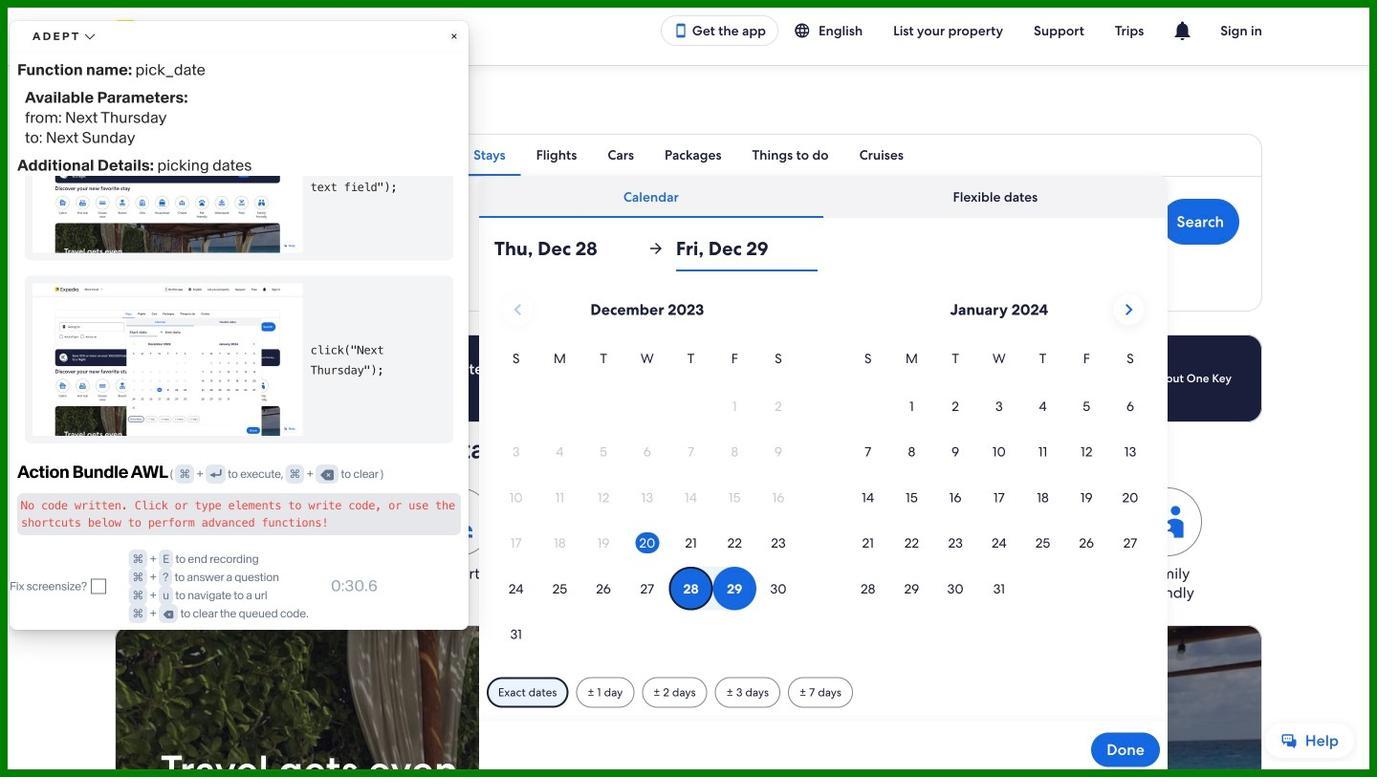 Task type: locate. For each thing, give the bounding box(es) containing it.
communication center icon image
[[1171, 19, 1194, 42]]

small image
[[794, 22, 819, 39]]

december 2023 element
[[494, 348, 800, 658]]

tab list
[[115, 134, 1262, 176], [479, 176, 1167, 218]]

download the app button image
[[673, 23, 688, 38]]

main content
[[0, 65, 1377, 777]]

directional image
[[647, 240, 664, 257]]

next month image
[[1117, 298, 1140, 321]]

today element
[[635, 533, 659, 554]]

application
[[494, 287, 1152, 658]]



Task type: describe. For each thing, give the bounding box(es) containing it.
travel sale activities deals image
[[115, 625, 1262, 777]]

expedia logo image
[[115, 17, 235, 44]]

january 2024 element
[[846, 348, 1152, 613]]

previous month image
[[506, 298, 529, 321]]



Task type: vqa. For each thing, say whether or not it's contained in the screenshot.
February 2024 ELEMENT
no



